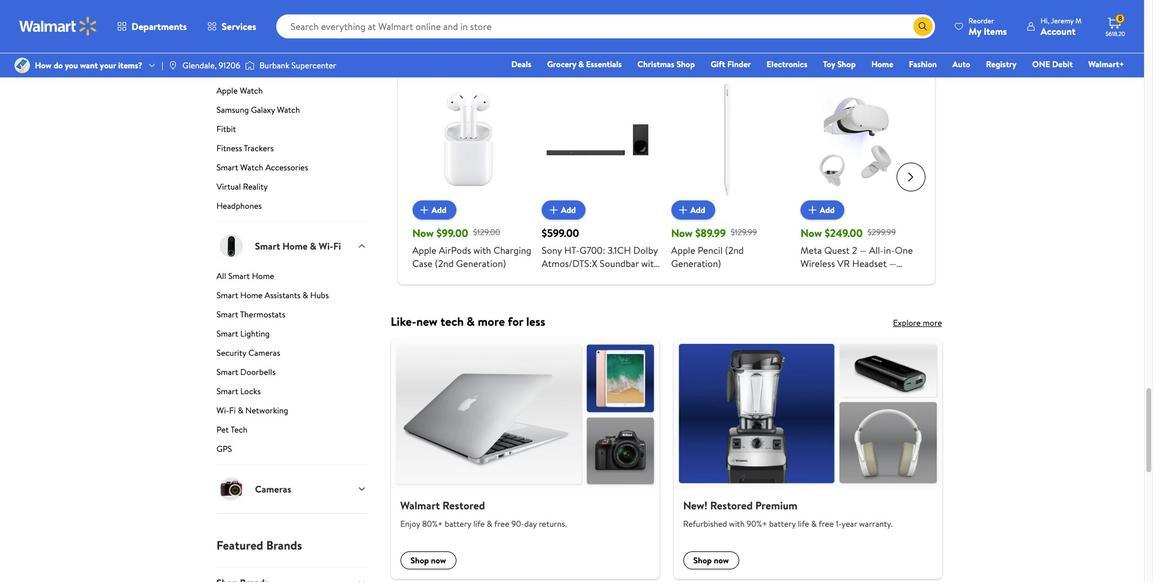 Task type: describe. For each thing, give the bounding box(es) containing it.
0 vertical spatial cameras
[[248, 347, 280, 359]]

add to cart image for now $249.00
[[805, 203, 820, 217]]

smart doorbells link
[[216, 367, 367, 383]]

add for $249.00
[[820, 204, 835, 216]]

new!
[[683, 499, 708, 514]]

fi inside wi-fi & networking link
[[229, 405, 236, 417]]

$129.99
[[731, 227, 757, 239]]

|
[[162, 59, 163, 71]]

samsung
[[216, 104, 249, 116]]

electronics link
[[761, 58, 813, 71]]

all for wearable technology
[[216, 46, 226, 58]]

premium
[[505, 56, 542, 69]]

smart watch accessories link
[[216, 162, 367, 179]]

finder
[[727, 58, 751, 70]]

& right tech
[[467, 313, 475, 329]]

now for now $99.00
[[412, 226, 434, 241]]

home up smart home assistants & hubs
[[252, 270, 274, 282]]

watch for smart watch accessories
[[240, 162, 263, 174]]

brands
[[266, 538, 302, 554]]

do
[[54, 59, 63, 71]]

how
[[35, 59, 52, 71]]

explore more link
[[893, 317, 942, 329]]

departments button
[[107, 12, 197, 41]]

now $89.99 $129.99 apple pencil (2nd generation)
[[671, 226, 757, 270]]

one debit link
[[1027, 58, 1078, 71]]

quest
[[824, 244, 850, 257]]

(2nd inside now $89.99 $129.99 apple pencil (2nd generation)
[[725, 244, 744, 257]]

sony
[[542, 244, 562, 257]]

shop now for walmart
[[410, 555, 446, 567]]

items?
[[118, 59, 142, 71]]

& up tech
[[238, 405, 243, 417]]

enjoy
[[400, 518, 420, 530]]

virtual
[[216, 181, 241, 193]]

smart for smart thermostats
[[216, 309, 238, 321]]

Walmart Site-Wide search field
[[276, 14, 935, 38]]

pet tech
[[216, 424, 247, 436]]

grocery
[[547, 58, 576, 70]]

featured
[[216, 538, 263, 554]]

apple watch
[[216, 85, 263, 97]]

now for now $249.00
[[801, 226, 822, 241]]

smart for smart watch accessories
[[216, 162, 238, 174]]

you
[[65, 59, 78, 71]]

one
[[1032, 58, 1050, 70]]

$299.99
[[868, 227, 896, 239]]

my
[[969, 24, 981, 38]]

g700:
[[579, 244, 605, 257]]

want
[[80, 59, 98, 71]]

top tech, priced right. count on walmart for premium essentials, for less. image
[[398, 0, 935, 21]]

apple airpods with charging case (2nd generation) image
[[412, 84, 524, 196]]

toy shop link
[[818, 58, 861, 71]]

wi- inside smart home & wi-fi dropdown button
[[319, 240, 333, 253]]

galaxy
[[251, 104, 275, 116]]

add for sony
[[561, 204, 576, 216]]

restored for new!
[[710, 499, 753, 514]]

2 horizontal spatial for
[[588, 56, 601, 69]]

wi- inside wi-fi & networking link
[[216, 405, 229, 417]]

home down shop more link
[[871, 58, 893, 70]]

refurbished
[[683, 518, 727, 530]]

wireless
[[801, 257, 835, 270]]

add button for $249.00
[[801, 200, 844, 220]]

free inside walmart restored enjoy 80%+ battery life & free 90-day returns.
[[494, 518, 509, 530]]

& inside new! restored premium refurbished with 90%+ battery life & free 1-year warranty.
[[811, 518, 817, 530]]

one debit
[[1032, 58, 1073, 70]]

new! restored premium list item
[[666, 339, 949, 579]]

new
[[416, 313, 438, 329]]

assistants
[[265, 290, 301, 302]]

right
[[499, 35, 525, 51]]

with inside new! restored premium refurbished with 90%+ battery life & free 1-year warranty.
[[729, 518, 745, 530]]

networking
[[245, 405, 288, 417]]

wearable inside dropdown button
[[255, 16, 294, 29]]

fashion link
[[904, 58, 942, 71]]

now for new!
[[714, 555, 729, 567]]

with inside the $599.00 sony ht-g700: 3.1ch dolby atmos/dts:x soundbar with bluetooth technology
[[641, 257, 659, 270]]

apple for now $89.99
[[671, 244, 695, 257]]

essentials,
[[544, 56, 586, 69]]

grocery & essentials link
[[542, 58, 627, 71]]

home link
[[866, 58, 899, 71]]

pencil
[[698, 244, 723, 257]]

fitness trackers
[[216, 143, 274, 155]]

8 $618.20
[[1106, 13, 1125, 38]]

shop now for new!
[[693, 555, 729, 567]]

deals link
[[506, 58, 537, 71]]

smart locks
[[216, 386, 261, 398]]

samsung galaxy watch link
[[216, 104, 367, 121]]

1 horizontal spatial for
[[508, 313, 523, 329]]

count on walmart for premium essentials, for less.
[[412, 56, 620, 69]]

samsung galaxy watch
[[216, 104, 300, 116]]

technology inside the $599.00 sony ht-g700: 3.1ch dolby atmos/dts:x soundbar with bluetooth technology
[[585, 270, 633, 283]]

top
[[412, 35, 431, 51]]

shop inside top tech, priced right list item
[[881, 36, 899, 48]]

(2nd inside now $99.00 $129.00 apple airpods with charging case (2nd generation)
[[435, 257, 454, 270]]

add button for $89.99
[[671, 200, 715, 220]]

registry
[[986, 58, 1017, 70]]

christmas
[[637, 58, 674, 70]]

2
[[852, 244, 857, 257]]

like-new tech & more for less
[[391, 313, 545, 329]]

security cameras
[[216, 347, 280, 359]]

glendale, 91206
[[182, 59, 240, 71]]

add to cart image for now $99.00
[[417, 203, 431, 217]]

in-
[[884, 244, 895, 257]]

$89.99
[[695, 226, 726, 241]]

shop inside walmart restored 'list item'
[[410, 555, 429, 567]]

all smart home
[[216, 270, 274, 282]]

home inside dropdown button
[[282, 240, 308, 253]]

shop right toy
[[837, 58, 856, 70]]

electronics
[[767, 58, 807, 70]]

atmos/dts:x
[[542, 257, 597, 270]]

battery inside new! restored premium refurbished with 90%+ battery life & free 1-year warranty.
[[769, 518, 796, 530]]

walmart+
[[1088, 58, 1124, 70]]

wi-fi & networking link
[[216, 405, 367, 422]]

smart for smart lighting
[[216, 328, 238, 340]]

$99.00
[[436, 226, 468, 241]]

all smart home link
[[216, 270, 367, 287]]

8
[[1118, 13, 1122, 24]]

year
[[842, 518, 857, 530]]

fitness
[[216, 143, 242, 155]]

vr
[[837, 257, 850, 270]]

like-
[[391, 313, 416, 329]]

wearable technology button
[[216, 0, 367, 46]]

91206
[[219, 59, 240, 71]]

$129.00
[[473, 227, 500, 239]]

apple pencil (2nd generation) image
[[671, 84, 783, 196]]



Task type: vqa. For each thing, say whether or not it's contained in the screenshot.
Reality
yes



Task type: locate. For each thing, give the bounding box(es) containing it.
cameras
[[248, 347, 280, 359], [255, 483, 291, 496]]

& inside walmart restored enjoy 80%+ battery life & free 90-day returns.
[[487, 518, 492, 530]]

add to cart image inside now $89.99 group
[[676, 203, 690, 217]]

grocery & essentials
[[547, 58, 622, 70]]

1 all from the top
[[216, 46, 226, 58]]

cameras up doorbells
[[248, 347, 280, 359]]

1 horizontal spatial —
[[889, 257, 896, 270]]

all up 91206
[[216, 46, 226, 58]]

now left '$89.99'
[[671, 226, 693, 241]]

add button inside now $99.00 group
[[412, 200, 456, 220]]

& left hubs
[[303, 290, 308, 302]]

christmas shop link
[[632, 58, 700, 71]]

search icon image
[[918, 22, 928, 31]]

1 horizontal spatial now
[[714, 555, 729, 567]]

generation) inside now $89.99 $129.99 apple pencil (2nd generation)
[[671, 257, 721, 270]]

locks
[[240, 386, 261, 398]]

$599.00 group
[[542, 84, 661, 283]]

smart inside dropdown button
[[255, 240, 280, 253]]

fi inside smart home & wi-fi dropdown button
[[333, 240, 341, 253]]

(2nd down $129.99
[[725, 244, 744, 257]]

1 battery from the left
[[445, 518, 471, 530]]

case
[[412, 257, 433, 270]]

1 add button from the left
[[412, 200, 456, 220]]

explore more
[[893, 317, 942, 329]]

& right grocery in the left of the page
[[578, 58, 584, 70]]

& inside dropdown button
[[310, 240, 316, 253]]

more right explore
[[923, 317, 942, 329]]

meta quest 2 — all-in-one wireless vr headset — 128gb image
[[801, 84, 912, 196]]

more for &
[[923, 317, 942, 329]]

1 horizontal spatial more
[[901, 36, 920, 48]]

add button up '$89.99'
[[671, 200, 715, 220]]

all for smart home & wi-fi
[[216, 270, 226, 282]]

generation) inside now $99.00 $129.00 apple airpods with charging case (2nd generation)
[[456, 257, 506, 270]]

1 now from the left
[[431, 555, 446, 567]]

restored up 90%+ in the right of the page
[[710, 499, 753, 514]]

1 horizontal spatial with
[[641, 257, 659, 270]]

restored up 80%+
[[442, 499, 485, 514]]

1 generation) from the left
[[456, 257, 506, 270]]

1 add to cart image from the left
[[417, 203, 431, 217]]

home
[[871, 58, 893, 70], [282, 240, 308, 253], [252, 270, 274, 282], [240, 290, 263, 302]]

for left less
[[508, 313, 523, 329]]

hi,
[[1041, 15, 1049, 26]]

 image for how do you want your items?
[[14, 58, 30, 73]]

apple left airpods
[[412, 244, 437, 257]]

restored for walmart
[[442, 499, 485, 514]]

shop
[[881, 36, 899, 48], [676, 58, 695, 70], [837, 58, 856, 70], [410, 555, 429, 567], [693, 555, 712, 567]]

2 all from the top
[[216, 270, 226, 282]]

wi-
[[319, 240, 333, 253], [216, 405, 229, 417]]

fi up pet tech
[[229, 405, 236, 417]]

add to cart image inside the $599.00 group
[[546, 203, 561, 217]]

now inside now $89.99 $129.99 apple pencil (2nd generation)
[[671, 226, 693, 241]]

with inside now $99.00 $129.00 apple airpods with charging case (2nd generation)
[[473, 244, 491, 257]]

with down $129.00
[[473, 244, 491, 257]]

(2nd right the case
[[435, 257, 454, 270]]

battery right 80%+
[[445, 518, 471, 530]]

— right all-
[[889, 257, 896, 270]]

1 vertical spatial wearable
[[228, 46, 262, 58]]

deals
[[511, 58, 531, 70]]

now inside now $249.00 $299.99 meta quest 2 — all-in-one wireless vr headset — 128gb
[[801, 226, 822, 241]]

headphones link
[[216, 200, 367, 222]]

free left 90-
[[494, 518, 509, 530]]

more for right
[[901, 36, 920, 48]]

smart for smart home & wi-fi
[[255, 240, 280, 253]]

1 horizontal spatial now
[[671, 226, 693, 241]]

technology up burbank
[[264, 46, 305, 58]]

wi- up all smart home link
[[319, 240, 333, 253]]

now for now $89.99
[[671, 226, 693, 241]]

smart down security
[[216, 367, 238, 379]]

0 horizontal spatial free
[[494, 518, 509, 530]]

life left 1-
[[798, 518, 809, 530]]

smart down all smart home
[[216, 290, 238, 302]]

reality
[[243, 181, 268, 193]]

fashion
[[909, 58, 937, 70]]

hi, jeremy m account
[[1041, 15, 1082, 38]]

cameras down gps link
[[255, 483, 291, 496]]

walmart
[[453, 56, 488, 69], [400, 499, 440, 514]]

add for $99.00
[[431, 204, 447, 216]]

soundbar
[[600, 257, 639, 270]]

walmart+ link
[[1083, 58, 1130, 71]]

smart up smart home assistants & hubs
[[228, 270, 250, 282]]

& up all smart home link
[[310, 240, 316, 253]]

technology inside all wearable technology link
[[264, 46, 305, 58]]

2 add to cart image from the left
[[805, 203, 820, 217]]

pet
[[216, 424, 229, 436]]

1 horizontal spatial battery
[[769, 518, 796, 530]]

technology up all wearable technology link
[[296, 16, 343, 29]]

0 vertical spatial walmart
[[453, 56, 488, 69]]

0 horizontal spatial wi-
[[216, 405, 229, 417]]

add button inside the $599.00 group
[[542, 200, 586, 220]]

Search search field
[[276, 14, 935, 38]]

smart left locks
[[216, 386, 238, 398]]

toy shop
[[823, 58, 856, 70]]

1 vertical spatial technology
[[264, 46, 305, 58]]

0 horizontal spatial with
[[473, 244, 491, 257]]

now inside new! restored premium list item
[[714, 555, 729, 567]]

wearable up 91206
[[228, 46, 262, 58]]

reorder my items
[[969, 15, 1007, 38]]

0 vertical spatial wi-
[[319, 240, 333, 253]]

0 horizontal spatial generation)
[[456, 257, 506, 270]]

free left 1-
[[819, 518, 834, 530]]

1 restored from the left
[[442, 499, 485, 514]]

life inside walmart restored enjoy 80%+ battery life & free 90-day returns.
[[473, 518, 485, 530]]

& left 90-
[[487, 518, 492, 530]]

technology inside wearable technology dropdown button
[[296, 16, 343, 29]]

2 restored from the left
[[710, 499, 753, 514]]

0 horizontal spatial more
[[478, 313, 505, 329]]

premium
[[755, 499, 797, 514]]

80%+
[[422, 518, 443, 530]]

apple inside now $89.99 $129.99 apple pencil (2nd generation)
[[671, 244, 695, 257]]

registry link
[[981, 58, 1022, 71]]

cameras inside dropdown button
[[255, 483, 291, 496]]

shop now inside walmart restored 'list item'
[[410, 555, 446, 567]]

smart for smart home assistants & hubs
[[216, 290, 238, 302]]

2 now from the left
[[714, 555, 729, 567]]

home up all smart home link
[[282, 240, 308, 253]]

airpods
[[439, 244, 471, 257]]

shop now down 80%+
[[410, 555, 446, 567]]

for left deals link
[[490, 56, 503, 69]]

add up $99.00
[[431, 204, 447, 216]]

2 horizontal spatial more
[[923, 317, 942, 329]]

1 horizontal spatial free
[[819, 518, 834, 530]]

top tech, priced right list item
[[391, 0, 942, 284]]

2 horizontal spatial with
[[729, 518, 745, 530]]

add to cart image up now $89.99 $129.99 apple pencil (2nd generation)
[[676, 203, 690, 217]]

4 add from the left
[[820, 204, 835, 216]]

gift
[[711, 58, 725, 70]]

 image left how
[[14, 58, 30, 73]]

one
[[895, 244, 913, 257]]

2 battery from the left
[[769, 518, 796, 530]]

returns.
[[539, 518, 567, 530]]

smart home assistants & hubs link
[[216, 290, 367, 307]]

3 add from the left
[[690, 204, 705, 216]]

1 horizontal spatial wi-
[[319, 240, 333, 253]]

generation) down '$89.99'
[[671, 257, 721, 270]]

$599.00
[[542, 226, 579, 241]]

add up '$249.00'
[[820, 204, 835, 216]]

1 horizontal spatial  image
[[168, 61, 178, 70]]

technology down 3.1ch
[[585, 270, 633, 283]]

meta
[[801, 244, 822, 257]]

2 vertical spatial watch
[[240, 162, 263, 174]]

battery down premium at the bottom right
[[769, 518, 796, 530]]

restored inside new! restored premium refurbished with 90%+ battery life & free 1-year warranty.
[[710, 499, 753, 514]]

0 vertical spatial wearable
[[255, 16, 294, 29]]

0 vertical spatial all
[[216, 46, 226, 58]]

2 shop now from the left
[[693, 555, 729, 567]]

3.1ch
[[608, 244, 631, 257]]

toy
[[823, 58, 835, 70]]

1 horizontal spatial apple
[[412, 244, 437, 257]]

1 life from the left
[[473, 518, 485, 530]]

shop now
[[410, 555, 446, 567], [693, 555, 729, 567]]

add to cart image up $599.00
[[546, 203, 561, 217]]

0 horizontal spatial add to cart image
[[417, 203, 431, 217]]

1 horizontal spatial restored
[[710, 499, 753, 514]]

services
[[222, 20, 256, 33]]

0 horizontal spatial restored
[[442, 499, 485, 514]]

add to cart image for $599.00
[[546, 203, 561, 217]]

add to cart image up 'meta'
[[805, 203, 820, 217]]

add button up $99.00
[[412, 200, 456, 220]]

0 horizontal spatial life
[[473, 518, 485, 530]]

1 vertical spatial walmart
[[400, 499, 440, 514]]

1 horizontal spatial add to cart image
[[676, 203, 690, 217]]

1 horizontal spatial (2nd
[[725, 244, 744, 257]]

add inside now $249.00 "group"
[[820, 204, 835, 216]]

shop now down the refurbished
[[693, 555, 729, 567]]

generation)
[[456, 257, 506, 270], [671, 257, 721, 270]]

apple left the pencil
[[671, 244, 695, 257]]

1 horizontal spatial walmart
[[453, 56, 488, 69]]

life
[[473, 518, 485, 530], [798, 518, 809, 530]]

1 horizontal spatial fi
[[333, 240, 341, 253]]

1 horizontal spatial shop now
[[693, 555, 729, 567]]

add up $599.00
[[561, 204, 576, 216]]

generation) down $129.00
[[456, 257, 506, 270]]

1 vertical spatial fi
[[229, 405, 236, 417]]

life left 90-
[[473, 518, 485, 530]]

glendale,
[[182, 59, 217, 71]]

3 now from the left
[[801, 226, 822, 241]]

featured brands
[[216, 538, 302, 554]]

0 vertical spatial fi
[[333, 240, 341, 253]]

shop now inside new! restored premium list item
[[693, 555, 729, 567]]

savings link
[[216, 66, 367, 83]]

watch up reality
[[240, 162, 263, 174]]

now inside now $99.00 $129.00 apple airpods with charging case (2nd generation)
[[412, 226, 434, 241]]

1 now from the left
[[412, 226, 434, 241]]

0 horizontal spatial apple
[[216, 85, 238, 97]]

for left the less.
[[588, 56, 601, 69]]

4 add button from the left
[[801, 200, 844, 220]]

fi up all smart home link
[[333, 240, 341, 253]]

add button inside now $249.00 "group"
[[801, 200, 844, 220]]

watch up samsung galaxy watch
[[240, 85, 263, 97]]

2 vertical spatial technology
[[585, 270, 633, 283]]

0 horizontal spatial add to cart image
[[546, 203, 561, 217]]

apple down savings
[[216, 85, 238, 97]]

walmart restored list item
[[383, 339, 666, 579]]

2 life from the left
[[798, 518, 809, 530]]

1 vertical spatial cameras
[[255, 483, 291, 496]]

0 horizontal spatial —
[[859, 244, 867, 257]]

accessories
[[265, 162, 308, 174]]

top tech, priced right
[[412, 35, 525, 51]]

bluetooth
[[542, 270, 583, 283]]

next slide of list image
[[896, 162, 925, 191]]

more inside top tech, priced right list item
[[901, 36, 920, 48]]

add button for sony
[[542, 200, 586, 220]]

walmart up enjoy
[[400, 499, 440, 514]]

sony ht-g700: 3.1ch dolby atmos/dts:x soundbar with bluetooth technology image
[[542, 84, 653, 196]]

add button for $99.00
[[412, 200, 456, 220]]

gift finder
[[711, 58, 751, 70]]

1 vertical spatial watch
[[277, 104, 300, 116]]

smart thermostats
[[216, 309, 285, 321]]

explore
[[893, 317, 921, 329]]

2 generation) from the left
[[671, 257, 721, 270]]

shop inside new! restored premium list item
[[693, 555, 712, 567]]

smart doorbells
[[216, 367, 276, 379]]

0 horizontal spatial battery
[[445, 518, 471, 530]]

auto link
[[947, 58, 976, 71]]

shop down enjoy
[[410, 555, 429, 567]]

1 horizontal spatial add to cart image
[[805, 203, 820, 217]]

now inside walmart restored 'list item'
[[431, 555, 446, 567]]

2 now from the left
[[671, 226, 693, 241]]

list containing walmart restored
[[383, 339, 949, 579]]

 image
[[245, 59, 255, 71]]

0 vertical spatial technology
[[296, 16, 343, 29]]

less.
[[603, 56, 620, 69]]

charging
[[493, 244, 531, 257]]

new! restored premium refurbished with 90%+ battery life & free 1-year warranty.
[[683, 499, 893, 530]]

with right the soundbar
[[641, 257, 659, 270]]

fitness trackers link
[[216, 143, 367, 159]]

2 add to cart image from the left
[[676, 203, 690, 217]]

smart
[[216, 162, 238, 174], [255, 240, 280, 253], [228, 270, 250, 282], [216, 290, 238, 302], [216, 309, 238, 321], [216, 328, 238, 340], [216, 367, 238, 379], [216, 386, 238, 398]]

smart locks link
[[216, 386, 367, 403]]

walmart inside top tech, priced right list item
[[453, 56, 488, 69]]

watch for apple watch
[[240, 85, 263, 97]]

fitbit
[[216, 123, 236, 135]]

add button up '$249.00'
[[801, 200, 844, 220]]

& left 1-
[[811, 518, 817, 530]]

0 horizontal spatial walmart
[[400, 499, 440, 514]]

0 horizontal spatial  image
[[14, 58, 30, 73]]

0 horizontal spatial for
[[490, 56, 503, 69]]

shop right christmas
[[676, 58, 695, 70]]

shop more link
[[881, 36, 920, 49]]

restored inside walmart restored enjoy 80%+ battery life & free 90-day returns.
[[442, 499, 485, 514]]

2 horizontal spatial apple
[[671, 244, 695, 257]]

battery inside walmart restored enjoy 80%+ battery life & free 90-day returns.
[[445, 518, 471, 530]]

2 add button from the left
[[542, 200, 586, 220]]

1-
[[836, 518, 842, 530]]

0 horizontal spatial (2nd
[[435, 257, 454, 270]]

1 add to cart image from the left
[[546, 203, 561, 217]]

more down search icon
[[901, 36, 920, 48]]

add to cart image for now
[[676, 203, 690, 217]]

 image for glendale, 91206
[[168, 61, 178, 70]]

smart for smart locks
[[216, 386, 238, 398]]

add to cart image
[[417, 203, 431, 217], [805, 203, 820, 217]]

apple for now $99.00
[[412, 244, 437, 257]]

0 horizontal spatial now
[[431, 555, 446, 567]]

add inside now $99.00 group
[[431, 204, 447, 216]]

add inside the $599.00 group
[[561, 204, 576, 216]]

life inside new! restored premium refurbished with 90%+ battery life & free 1-year warranty.
[[798, 518, 809, 530]]

$599.00 sony ht-g700: 3.1ch dolby atmos/dts:x soundbar with bluetooth technology
[[542, 226, 659, 283]]

 image
[[14, 58, 30, 73], [168, 61, 178, 70]]

1 vertical spatial all
[[216, 270, 226, 282]]

2 free from the left
[[819, 518, 834, 530]]

virtual reality
[[216, 181, 268, 193]]

2 add from the left
[[561, 204, 576, 216]]

1 horizontal spatial generation)
[[671, 257, 721, 270]]

walmart down top tech, priced right
[[453, 56, 488, 69]]

smart home & wi-fi button
[[216, 222, 367, 270]]

auto
[[952, 58, 970, 70]]

1 shop now from the left
[[410, 555, 446, 567]]

shop down the refurbished
[[693, 555, 712, 567]]

2 horizontal spatial now
[[801, 226, 822, 241]]

now $249.00 group
[[801, 84, 920, 283]]

smart up security
[[216, 328, 238, 340]]

tech
[[440, 313, 464, 329]]

all wearable technology link
[[216, 46, 367, 63]]

how do you want your items?
[[35, 59, 142, 71]]

0 horizontal spatial shop now
[[410, 555, 446, 567]]

— right 2 at top right
[[859, 244, 867, 257]]

all up smart thermostats
[[216, 270, 226, 282]]

add up '$89.99'
[[690, 204, 705, 216]]

smart up virtual
[[216, 162, 238, 174]]

all-
[[869, 244, 884, 257]]

add for $89.99
[[690, 204, 705, 216]]

with left 90%+ in the right of the page
[[729, 518, 745, 530]]

home up smart thermostats
[[240, 290, 263, 302]]

christmas shop
[[637, 58, 695, 70]]

apple inside now $99.00 $129.00 apple airpods with charging case (2nd generation)
[[412, 244, 437, 257]]

wearable up all wearable technology at the left top
[[255, 16, 294, 29]]

add to cart image
[[546, 203, 561, 217], [676, 203, 690, 217]]

free inside new! restored premium refurbished with 90%+ battery life & free 1-year warranty.
[[819, 518, 834, 530]]

walmart image
[[19, 17, 97, 36]]

add button up $599.00
[[542, 200, 586, 220]]

smart up all smart home
[[255, 240, 280, 253]]

now $89.99 group
[[671, 84, 791, 270]]

0 vertical spatial watch
[[240, 85, 263, 97]]

for
[[490, 56, 503, 69], [588, 56, 601, 69], [508, 313, 523, 329]]

more right tech
[[478, 313, 505, 329]]

jeremy
[[1051, 15, 1074, 26]]

add inside now $89.99 group
[[690, 204, 705, 216]]

add button inside now $89.99 group
[[671, 200, 715, 220]]

now left $99.00
[[412, 226, 434, 241]]

now $99.00 $129.00 apple airpods with charging case (2nd generation)
[[412, 226, 531, 270]]

now down 80%+
[[431, 555, 446, 567]]

0 horizontal spatial now
[[412, 226, 434, 241]]

now for walmart
[[431, 555, 446, 567]]

3 add button from the left
[[671, 200, 715, 220]]

now $99.00 group
[[412, 84, 532, 270]]

smart for smart doorbells
[[216, 367, 238, 379]]

0 horizontal spatial fi
[[229, 405, 236, 417]]

technology
[[296, 16, 343, 29], [264, 46, 305, 58], [585, 270, 633, 283]]

shop up the home link
[[881, 36, 899, 48]]

(2nd
[[725, 244, 744, 257], [435, 257, 454, 270]]

list
[[383, 339, 949, 579]]

1 add from the left
[[431, 204, 447, 216]]

shop more
[[881, 36, 920, 48]]

1 vertical spatial wi-
[[216, 405, 229, 417]]

1 horizontal spatial life
[[798, 518, 809, 530]]

gps
[[216, 443, 232, 455]]

add to cart image up the case
[[417, 203, 431, 217]]

1 free from the left
[[494, 518, 509, 530]]

account
[[1041, 24, 1076, 38]]

 image right | at the left
[[168, 61, 178, 70]]

trackers
[[244, 143, 274, 155]]

wi- up pet
[[216, 405, 229, 417]]

watch down apple watch link
[[277, 104, 300, 116]]

free
[[494, 518, 509, 530], [819, 518, 834, 530]]

now down the refurbished
[[714, 555, 729, 567]]

now up 'meta'
[[801, 226, 822, 241]]

smart up smart lighting at the bottom left of page
[[216, 309, 238, 321]]

security
[[216, 347, 246, 359]]

walmart inside walmart restored enjoy 80%+ battery life & free 90-day returns.
[[400, 499, 440, 514]]



